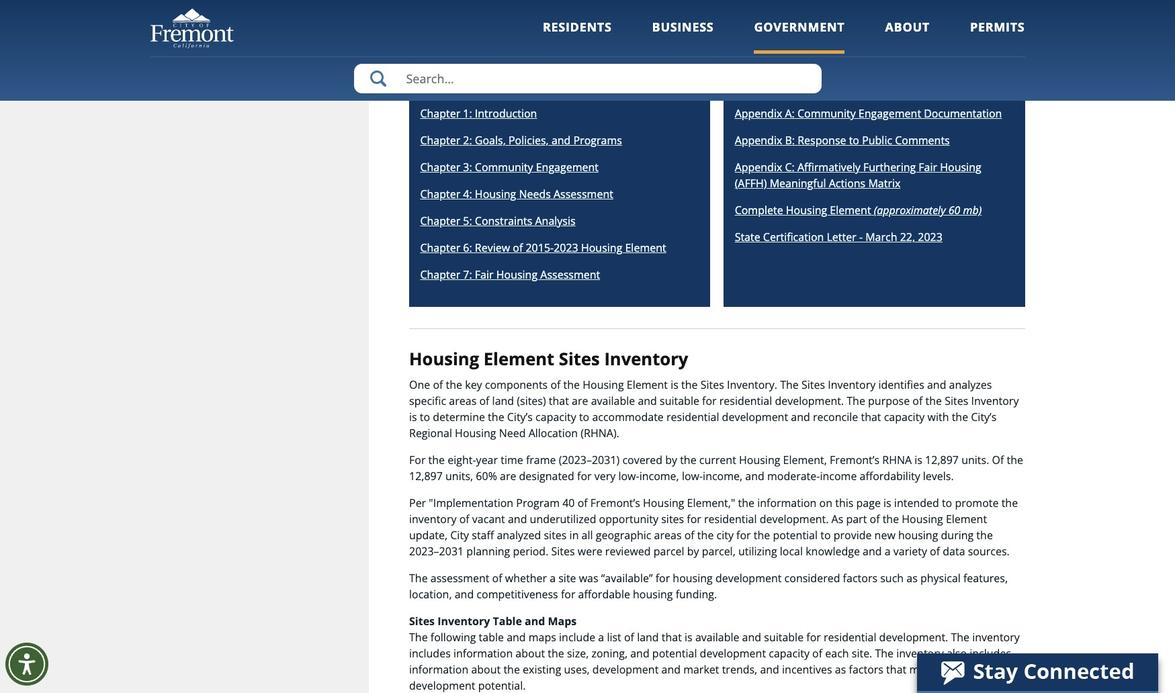 Task type: vqa. For each thing, say whether or not it's contained in the screenshot.
FAIR
yes



Task type: describe. For each thing, give the bounding box(es) containing it.
available inside "sites inventory table and maps the following table and maps include a list of land that is available and suitable for residential development. the inventory includes information about the size, zoning, and potential development capacity of each site. the inventory also includes information about the existing uses, development and market trends, and incentives as factors that may affect a site's development potential."
[[696, 631, 740, 646]]

to down levels.
[[943, 496, 953, 511]]

furthering
[[864, 160, 917, 175]]

as
[[832, 512, 844, 527]]

appendix c: affirmatively furthering fair housing (affh) meaningful actions matrix
[[735, 160, 982, 191]]

that down the purpose at the bottom right of the page
[[862, 410, 882, 425]]

one
[[409, 378, 430, 393]]

chapter for chapter 6: review of 2015-2023 housing element
[[420, 241, 461, 256]]

housing up accommodate
[[583, 378, 624, 393]]

assessment for chapter 7: fair housing assessment
[[541, 268, 601, 283]]

a left site's at the right bottom of page
[[965, 663, 971, 678]]

housing right 2015-
[[582, 241, 623, 256]]

inventory up appendix a: community engagement documentation link
[[816, 80, 864, 94]]

site.
[[852, 647, 873, 662]]

sources.
[[969, 545, 1010, 560]]

that left "may"
[[887, 663, 907, 678]]

on
[[820, 496, 833, 511]]

march
[[866, 230, 898, 245]]

(affh)
[[735, 176, 767, 191]]

identifies
[[879, 378, 925, 393]]

residential down inventory.
[[720, 394, 773, 409]]

b:
[[786, 133, 795, 148]]

the right promote
[[1002, 496, 1019, 511]]

table
[[479, 631, 504, 646]]

2 vertical spatial housing
[[633, 588, 673, 603]]

residential up current
[[667, 410, 720, 425]]

underutilized
[[530, 512, 597, 527]]

year
[[476, 453, 498, 468]]

0 horizontal spatial 2023
[[554, 241, 579, 256]]

chapter for chapter 3: community engagement
[[420, 160, 461, 175]]

the up utilizing
[[754, 529, 771, 543]]

of up chapter 1: introduction
[[485, 80, 495, 94]]

the left the key
[[446, 378, 463, 393]]

and up the analyzed
[[508, 512, 527, 527]]

eight-
[[448, 453, 476, 468]]

this
[[836, 496, 854, 511]]

of
[[993, 453, 1005, 468]]

to up knowledge
[[821, 529, 831, 543]]

affordable
[[579, 588, 631, 603]]

1 horizontal spatial sites
[[662, 512, 685, 527]]

during
[[942, 529, 974, 543]]

inventory up accommodate
[[605, 348, 689, 371]]

development. inside the per "implementation program 40 of fremont's housing element," the information on this page is intended to promote the inventory of vacant and underutilized opportunity sites for residential development. as part of the housing element update, city staff analyzed sites in all geographic areas of the city for the potential to provide new housing during the 2023–2031 planning period. sites were reviewed parcel by parcel, utilizing local knowledge and a variety of data sources.
[[760, 512, 829, 527]]

of right list
[[625, 631, 635, 646]]

0 horizontal spatial analysis
[[535, 214, 576, 229]]

table inside "sites inventory table and maps the following table and maps include a list of land that is available and suitable for residential development. the inventory includes information about the size, zoning, and potential development capacity of each site. the inventory also includes information about the existing uses, development and market trends, and incentives as factors that may affect a site's development potential."
[[493, 615, 522, 629]]

uses,
[[564, 663, 590, 678]]

of left city
[[685, 529, 695, 543]]

to up (rhna).
[[580, 410, 590, 425]]

site
[[559, 572, 577, 586]]

inventory up reconcile
[[829, 378, 876, 393]]

is inside the per "implementation program 40 of fremont's housing element," the information on this page is intended to promote the inventory of vacant and underutilized opportunity sites for residential development. as part of the housing element update, city staff analyzed sites in all geographic areas of the city for the potential to provide new housing during the 2023–2031 planning period. sites were reviewed parcel by parcel, utilizing local knowledge and a variety of data sources.
[[884, 496, 892, 511]]

sites inside the per "implementation program 40 of fremont's housing element," the information on this page is intended to promote the inventory of vacant and underutilized opportunity sites for residential development. as part of the housing element update, city staff analyzed sites in all geographic areas of the city for the potential to provide new housing during the 2023–2031 planning period. sites were reviewed parcel by parcel, utilizing local knowledge and a variety of data sources.
[[552, 545, 575, 560]]

(sites)
[[517, 394, 546, 409]]

the up potential.
[[504, 663, 520, 678]]

for inside for the eight-year time frame (2023–2031) covered by the current housing element, fremont's rhna is 12,897 units. of the 12,897 units, 60% are designated for very low-income, low-income, and moderate-income affordability levels.
[[578, 469, 592, 484]]

of right one
[[433, 378, 443, 393]]

as inside the assessment of whether a site was "available" for housing development considered factors such as physical features, location, and competitiveness for affordable housing funding.
[[907, 572, 918, 586]]

and left reconcile
[[792, 410, 811, 425]]

determine
[[433, 410, 485, 425]]

key
[[465, 378, 482, 393]]

assessment for chapter 4: housing needs assessment
[[554, 187, 614, 202]]

public
[[863, 133, 893, 148]]

of inside the assessment of whether a site was "available" for housing development considered factors such as physical features, location, and competitiveness for affordable housing funding.
[[493, 572, 503, 586]]

the up need
[[488, 410, 505, 425]]

0 horizontal spatial capacity
[[536, 410, 577, 425]]

allocation
[[529, 426, 578, 441]]

the up with
[[926, 394, 943, 409]]

information inside the per "implementation program 40 of fremont's housing element," the information on this page is intended to promote the inventory of vacant and underutilized opportunity sites for residential development. as part of the housing element update, city staff analyzed sites in all geographic areas of the city for the potential to provide new housing during the 2023–2031 planning period. sites were reviewed parcel by parcel, utilizing local knowledge and a variety of data sources.
[[758, 496, 817, 511]]

by inside the per "implementation program 40 of fremont's housing element," the information on this page is intended to promote the inventory of vacant and underutilized opportunity sites for residential development. as part of the housing element update, city staff analyzed sites in all geographic areas of the city for the potential to provide new housing during the 2023–2031 planning period. sites were reviewed parcel by parcel, utilizing local knowledge and a variety of data sources.
[[688, 545, 700, 560]]

for down parcel
[[656, 572, 670, 586]]

that right (sites)
[[549, 394, 569, 409]]

reconcile
[[813, 410, 859, 425]]

documentation
[[925, 107, 1003, 121]]

element,
[[784, 453, 828, 468]]

the up reconcile
[[847, 394, 866, 409]]

the left inventory.
[[682, 378, 698, 393]]

potential inside the per "implementation program 40 of fremont's housing element," the information on this page is intended to promote the inventory of vacant and underutilized opportunity sites for residential development. as part of the housing element update, city staff analyzed sites in all geographic areas of the city for the potential to provide new housing during the 2023–2031 planning period. sites were reviewed parcel by parcel, utilizing local knowledge and a variety of data sources.
[[774, 529, 818, 543]]

site's
[[974, 663, 999, 678]]

0 horizontal spatial about
[[472, 663, 501, 678]]

for down element,"
[[687, 512, 702, 527]]

review
[[475, 241, 510, 256]]

by inside for the eight-year time frame (2023–2031) covered by the current housing element, fremont's rhna is 12,897 units. of the 12,897 units, 60% are designated for very low-income, low-income, and moderate-income affordability levels.
[[666, 453, 678, 468]]

chapter for chapter 8: sites inventory and analysis
[[735, 80, 776, 94]]

the up also at the right bottom of the page
[[952, 631, 970, 646]]

chapter 5: constraints analysis link
[[420, 214, 576, 229]]

sites inside "sites inventory table and maps the following table and maps include a list of land that is available and suitable for residential development. the inventory includes information about the size, zoning, and potential development capacity of each site. the inventory also includes information about the existing uses, development and market trends, and incentives as factors that may affect a site's development potential."
[[409, 615, 435, 629]]

chapter 1: introduction link
[[420, 107, 538, 121]]

the right site.
[[876, 647, 894, 662]]

chapter for chapter 2: goals, policies, and programs
[[420, 133, 461, 148]]

for right city
[[737, 529, 751, 543]]

the inside the assessment of whether a site was "available" for housing development considered factors such as physical features, location, and competitiveness for affordable housing funding.
[[409, 572, 428, 586]]

staff
[[472, 529, 494, 543]]

local
[[780, 545, 803, 560]]

analyzes
[[950, 378, 993, 393]]

units.
[[962, 453, 990, 468]]

development. inside "sites inventory table and maps the following table and maps include a list of land that is available and suitable for residential development. the inventory includes information about the size, zoning, and potential development capacity of each site. the inventory also includes information about the existing uses, development and market trends, and incentives as factors that may affect a site's development potential."
[[880, 631, 949, 646]]

0 vertical spatial analysis
[[889, 80, 929, 94]]

inventory.
[[727, 378, 778, 393]]

cover,
[[420, 80, 452, 94]]

page
[[857, 496, 881, 511]]

40
[[563, 496, 575, 511]]

competitiveness
[[477, 588, 559, 603]]

appendix a: community engagement documentation link
[[735, 107, 1003, 121]]

development up trends,
[[700, 647, 767, 662]]

2 horizontal spatial capacity
[[885, 410, 925, 425]]

chapter for chapter 4: housing needs assessment
[[420, 187, 461, 202]]

current
[[700, 453, 737, 468]]

the right of at the bottom of the page
[[1008, 453, 1024, 468]]

of up incentives
[[813, 647, 823, 662]]

1 vertical spatial information
[[454, 647, 513, 662]]

vacant
[[473, 512, 505, 527]]

and up with
[[928, 378, 947, 393]]

housing element content
[[409, 28, 629, 52]]

land inside "sites inventory table and maps the following table and maps include a list of land that is available and suitable for residential development. the inventory includes information about the size, zoning, and potential development capacity of each site. the inventory also includes information about the existing uses, development and market trends, and incentives as factors that may affect a site's development potential."
[[637, 631, 659, 646]]

and down new
[[863, 545, 883, 560]]

and right trends,
[[761, 663, 780, 678]]

such
[[881, 572, 904, 586]]

of down "identifies"
[[913, 394, 923, 409]]

and right contents,
[[549, 80, 568, 94]]

regional
[[409, 426, 452, 441]]

available inside 'one of the key components of the housing element is the sites inventory. the sites inventory identifies and analyzes specific areas of land (sites) that are available and suitable for residential development. the purpose of the sites inventory is to determine the city's capacity to accommodate residential development and reconcile that capacity with the city's regional housing need allocation (rhna).'
[[591, 394, 636, 409]]

chapter 8: sites inventory and analysis
[[735, 80, 932, 94]]

fair inside appendix c: affirmatively furthering fair housing (affh) meaningful actions matrix
[[919, 160, 938, 175]]

inventory down analyzes on the right bottom of the page
[[972, 394, 1020, 409]]

chapter 3: community engagement
[[420, 160, 599, 175]]

1 horizontal spatial 2023
[[919, 230, 943, 245]]

the down housing element sites inventory
[[564, 378, 580, 393]]

(rhna).
[[581, 426, 620, 441]]

affect
[[934, 663, 962, 678]]

intended
[[895, 496, 940, 511]]

chapter for chapter 1: introduction
[[420, 107, 461, 121]]

2 vertical spatial information
[[409, 663, 469, 678]]

chapter 6: review of 2015-2023 housing element link
[[420, 241, 667, 256]]

2015-
[[526, 241, 554, 256]]

are inside 'one of the key components of the housing element is the sites inventory. the sites inventory identifies and analyzes specific areas of land (sites) that are available and suitable for residential development. the purpose of the sites inventory is to determine the city's capacity to accommodate residential development and reconcile that capacity with the city's regional housing need allocation (rhna).'
[[572, 394, 589, 409]]

all
[[582, 529, 593, 543]]

of left data
[[931, 545, 941, 560]]

chapter 2: goals, policies, and programs link
[[420, 133, 623, 148]]

the down the maps
[[548, 647, 565, 662]]

cover, table of contents, and acknowledgements link
[[420, 80, 669, 94]]

1 includes from the left
[[409, 647, 451, 662]]

2023–2031
[[409, 545, 464, 560]]

housing down determine
[[455, 426, 497, 441]]

chapter 3: community engagement link
[[420, 160, 599, 175]]

content
[[559, 28, 629, 52]]

of up city in the left bottom of the page
[[460, 512, 470, 527]]

inventory inside "sites inventory table and maps the following table and maps include a list of land that is available and suitable for residential development. the inventory includes information about the size, zoning, and potential development capacity of each site. the inventory also includes information about the existing uses, development and market trends, and incentives as factors that may affect a site's development potential."
[[438, 615, 490, 629]]

and inside for the eight-year time frame (2023–2031) covered by the current housing element, fremont's rhna is 12,897 units. of the 12,897 units, 60% are designated for very low-income, low-income, and moderate-income affordability levels.
[[746, 469, 765, 484]]

(2023–2031)
[[559, 453, 620, 468]]

development down following
[[409, 679, 476, 694]]

Search text field
[[354, 64, 822, 93]]

residential inside the per "implementation program 40 of fremont's housing element," the information on this page is intended to promote the inventory of vacant and underutilized opportunity sites for residential development. as part of the housing element update, city staff analyzed sites in all geographic areas of the city for the potential to provide new housing during the 2023–2031 planning period. sites were reviewed parcel by parcel, utilizing local knowledge and a variety of data sources.
[[705, 512, 757, 527]]

of left 2015-
[[513, 241, 523, 256]]

state certification letter - march 22, 2023 link
[[735, 230, 943, 245]]

as inside "sites inventory table and maps the following table and maps include a list of land that is available and suitable for residential development. the inventory includes information about the size, zoning, and potential development capacity of each site. the inventory also includes information about the existing uses, development and market trends, and incentives as factors that may affect a site's development potential."
[[836, 663, 847, 678]]

rhna
[[883, 453, 912, 468]]

that down funding.
[[662, 631, 682, 646]]

the right element,"
[[739, 496, 755, 511]]

new
[[875, 529, 896, 543]]

2 income, from the left
[[703, 469, 743, 484]]

period.
[[513, 545, 549, 560]]

community for 3:
[[475, 160, 534, 175]]

5:
[[463, 214, 472, 229]]

was
[[579, 572, 599, 586]]

-
[[860, 230, 863, 245]]

1 city's from the left
[[507, 410, 533, 425]]

a:
[[786, 107, 795, 121]]

needs
[[519, 187, 551, 202]]

potential inside "sites inventory table and maps the following table and maps include a list of land that is available and suitable for residential development. the inventory includes information about the size, zoning, and potential development capacity of each site. the inventory also includes information about the existing uses, development and market trends, and incentives as factors that may affect a site's development potential."
[[653, 647, 698, 662]]

engagement for appendix a: community engagement documentation
[[859, 107, 922, 121]]

housing inside the per "implementation program 40 of fremont's housing element," the information on this page is intended to promote the inventory of vacant and underutilized opportunity sites for residential development. as part of the housing element update, city staff analyzed sites in all geographic areas of the city for the potential to provide new housing during the 2023–2031 planning period. sites were reviewed parcel by parcel, utilizing local knowledge and a variety of data sources.
[[899, 529, 939, 543]]

potential.
[[478, 679, 526, 694]]

planning
[[467, 545, 510, 560]]

and up appendix a: community engagement documentation
[[867, 80, 886, 94]]

for down the site
[[561, 588, 576, 603]]

2 city's from the left
[[972, 410, 997, 425]]

housing up chapter 5: constraints analysis link
[[475, 187, 517, 202]]

part
[[847, 512, 868, 527]]

element,"
[[688, 496, 736, 511]]

stay connected image
[[918, 654, 1158, 692]]

complete housing element (approximately 60 mb)
[[735, 203, 982, 218]]

1 vertical spatial inventory
[[973, 631, 1020, 646]]

of down page
[[870, 512, 880, 527]]

and up accommodate
[[638, 394, 657, 409]]

existing
[[523, 663, 562, 678]]

for
[[409, 453, 426, 468]]

1 vertical spatial sites
[[544, 529, 567, 543]]

goals,
[[475, 133, 506, 148]]

and left "market"
[[662, 663, 681, 678]]

factors inside the assessment of whether a site was "available" for housing development considered factors such as physical features, location, and competitiveness for affordable housing funding.
[[844, 572, 878, 586]]

a left list
[[599, 631, 605, 646]]

the up new
[[883, 512, 900, 527]]

is inside "sites inventory table and maps the following table and maps include a list of land that is available and suitable for residential development. the inventory includes information about the size, zoning, and potential development capacity of each site. the inventory also includes information about the existing uses, development and market trends, and incentives as factors that may affect a site's development potential."
[[685, 631, 693, 646]]

chapter for chapter 5: constraints analysis
[[420, 214, 461, 229]]

development down zoning,
[[593, 663, 659, 678]]

to left public
[[850, 133, 860, 148]]

purpose
[[869, 394, 911, 409]]

fremont's inside for the eight-year time frame (2023–2031) covered by the current housing element, fremont's rhna is 12,897 units. of the 12,897 units, 60% are designated for very low-income, low-income, and moderate-income affordability levels.
[[830, 453, 880, 468]]

residents
[[543, 19, 612, 35]]

time
[[501, 453, 524, 468]]

housing inside for the eight-year time frame (2023–2031) covered by the current housing element, fremont's rhna is 12,897 units. of the 12,897 units, 60% are designated for very low-income, low-income, and moderate-income affordability levels.
[[740, 453, 781, 468]]

and right policies,
[[552, 133, 571, 148]]

housing up cover,
[[409, 28, 479, 52]]

funding.
[[676, 588, 718, 603]]

for the eight-year time frame (2023–2031) covered by the current housing element, fremont's rhna is 12,897 units. of the 12,897 units, 60% are designated for very low-income, low-income, and moderate-income affordability levels.
[[409, 453, 1024, 484]]

analyzed
[[497, 529, 541, 543]]

housing down intended
[[903, 512, 944, 527]]

(approximately
[[875, 203, 946, 218]]

for inside 'one of the key components of the housing element is the sites inventory. the sites inventory identifies and analyzes specific areas of land (sites) that are available and suitable for residential development. the purpose of the sites inventory is to determine the city's capacity to accommodate residential development and reconcile that capacity with the city's regional housing need allocation (rhna).'
[[703, 394, 717, 409]]

element inside 'one of the key components of the housing element is the sites inventory. the sites inventory identifies and analyzes specific areas of land (sites) that are available and suitable for residential development. the purpose of the sites inventory is to determine the city's capacity to accommodate residential development and reconcile that capacity with the city's regional housing need allocation (rhna).'
[[627, 378, 668, 393]]

introduction
[[475, 107, 538, 121]]

location,
[[409, 588, 452, 603]]



Task type: locate. For each thing, give the bounding box(es) containing it.
table up table
[[493, 615, 522, 629]]

2 vertical spatial development.
[[880, 631, 949, 646]]

parcel
[[654, 545, 685, 560]]

1 horizontal spatial income,
[[703, 469, 743, 484]]

1 horizontal spatial suitable
[[765, 631, 804, 646]]

3 appendix from the top
[[735, 160, 783, 175]]

1 horizontal spatial table
[[493, 615, 522, 629]]

includes up site's at the right bottom of page
[[970, 647, 1012, 662]]

0 horizontal spatial by
[[666, 453, 678, 468]]

includes
[[409, 647, 451, 662], [970, 647, 1012, 662]]

3:
[[463, 160, 472, 175]]

0 vertical spatial housing
[[899, 529, 939, 543]]

data
[[943, 545, 966, 560]]

1 horizontal spatial 12,897
[[926, 453, 959, 468]]

development. up local
[[760, 512, 829, 527]]

areas inside 'one of the key components of the housing element is the sites inventory. the sites inventory identifies and analyzes specific areas of land (sites) that are available and suitable for residential development. the purpose of the sites inventory is to determine the city's capacity to accommodate residential development and reconcile that capacity with the city's regional housing need allocation (rhna).'
[[449, 394, 477, 409]]

appendix b: response to public comments
[[735, 133, 951, 148]]

2023
[[919, 230, 943, 245], [554, 241, 579, 256]]

income, down covered
[[640, 469, 680, 484]]

city's
[[507, 410, 533, 425], [972, 410, 997, 425]]

income, down current
[[703, 469, 743, 484]]

"available"
[[602, 572, 653, 586]]

per
[[409, 496, 426, 511]]

information down moderate-
[[758, 496, 817, 511]]

may
[[910, 663, 931, 678]]

1 appendix from the top
[[735, 107, 783, 121]]

1 vertical spatial potential
[[653, 647, 698, 662]]

1 vertical spatial engagement
[[536, 160, 599, 175]]

chapter
[[735, 80, 776, 94], [420, 107, 461, 121], [420, 133, 461, 148], [420, 160, 461, 175], [420, 187, 461, 202], [420, 214, 461, 229], [420, 241, 461, 256], [420, 268, 461, 283]]

the right inventory.
[[781, 378, 799, 393]]

0 vertical spatial areas
[[449, 394, 477, 409]]

inventory inside the per "implementation program 40 of fremont's housing element," the information on this page is intended to promote the inventory of vacant and underutilized opportunity sites for residential development. as part of the housing element update, city staff analyzed sites in all geographic areas of the city for the potential to provide new housing during the 2023–2031 planning period. sites were reviewed parcel by parcel, utilizing local knowledge and a variety of data sources.
[[409, 512, 457, 527]]

0 vertical spatial sites
[[662, 512, 685, 527]]

parcel,
[[702, 545, 736, 560]]

and inside the assessment of whether a site was "available" for housing development considered factors such as physical features, location, and competitiveness for affordable housing funding.
[[455, 588, 474, 603]]

city's up need
[[507, 410, 533, 425]]

and down assessment
[[455, 588, 474, 603]]

1 horizontal spatial city's
[[972, 410, 997, 425]]

are
[[572, 394, 589, 409], [500, 469, 517, 484]]

and right table
[[507, 631, 526, 646]]

1 income, from the left
[[640, 469, 680, 484]]

potential up local
[[774, 529, 818, 543]]

information
[[758, 496, 817, 511], [454, 647, 513, 662], [409, 663, 469, 678]]

a inside the assessment of whether a site was "available" for housing development considered factors such as physical features, location, and competitiveness for affordable housing funding.
[[550, 572, 556, 586]]

housing up variety
[[899, 529, 939, 543]]

the right with
[[952, 410, 969, 425]]

one of the key components of the housing element is the sites inventory. the sites inventory identifies and analyzes specific areas of land (sites) that are available and suitable for residential development. the purpose of the sites inventory is to determine the city's capacity to accommodate residential development and reconcile that capacity with the city's regional housing need allocation (rhna).
[[409, 378, 1020, 441]]

0 horizontal spatial areas
[[449, 394, 477, 409]]

1 horizontal spatial as
[[907, 572, 918, 586]]

0 vertical spatial by
[[666, 453, 678, 468]]

housing down 2015-
[[497, 268, 538, 283]]

0 vertical spatial assessment
[[554, 187, 614, 202]]

information down following
[[409, 663, 469, 678]]

assessment
[[554, 187, 614, 202], [541, 268, 601, 283]]

affordability
[[860, 469, 921, 484]]

need
[[499, 426, 526, 441]]

0 horizontal spatial income,
[[640, 469, 680, 484]]

chapter left 2:
[[420, 133, 461, 148]]

engagement for chapter 3: community engagement
[[536, 160, 599, 175]]

of right 40
[[578, 496, 588, 511]]

and right zoning,
[[631, 647, 650, 662]]

designated
[[519, 469, 575, 484]]

inventory up "may"
[[897, 647, 944, 662]]

1 horizontal spatial fremont's
[[830, 453, 880, 468]]

is inside for the eight-year time frame (2023–2031) covered by the current housing element, fremont's rhna is 12,897 units. of the 12,897 units, 60% are designated for very low-income, low-income, and moderate-income affordability levels.
[[915, 453, 923, 468]]

1 vertical spatial community
[[475, 160, 534, 175]]

2 vertical spatial appendix
[[735, 160, 783, 175]]

1 horizontal spatial inventory
[[897, 647, 944, 662]]

matrix
[[869, 176, 901, 191]]

0 horizontal spatial includes
[[409, 647, 451, 662]]

to down specific
[[420, 410, 430, 425]]

development. inside 'one of the key components of the housing element is the sites inventory. the sites inventory identifies and analyzes specific areas of land (sites) that are available and suitable for residential development. the purpose of the sites inventory is to determine the city's capacity to accommodate residential development and reconcile that capacity with the city's regional housing need allocation (rhna).'
[[775, 394, 845, 409]]

for inside "sites inventory table and maps the following table and maps include a list of land that is available and suitable for residential development. the inventory includes information about the size, zoning, and potential development capacity of each site. the inventory also includes information about the existing uses, development and market trends, and incentives as factors that may affect a site's development potential."
[[807, 631, 822, 646]]

1 horizontal spatial available
[[696, 631, 740, 646]]

0 vertical spatial are
[[572, 394, 589, 409]]

inventory
[[409, 512, 457, 527], [973, 631, 1020, 646], [897, 647, 944, 662]]

income
[[821, 469, 858, 484]]

1 vertical spatial are
[[500, 469, 517, 484]]

as
[[907, 572, 918, 586], [836, 663, 847, 678]]

units,
[[446, 469, 473, 484]]

development down utilizing
[[716, 572, 782, 586]]

constraints
[[475, 214, 533, 229]]

0 horizontal spatial suitable
[[660, 394, 700, 409]]

0 vertical spatial potential
[[774, 529, 818, 543]]

appendix for appendix a: community engagement documentation
[[735, 107, 783, 121]]

moderate-
[[768, 469, 821, 484]]

0 vertical spatial 12,897
[[926, 453, 959, 468]]

by right parcel
[[688, 545, 700, 560]]

chapter 7: fair housing assessment
[[420, 268, 601, 283]]

a
[[885, 545, 891, 560], [550, 572, 556, 586], [599, 631, 605, 646], [965, 663, 971, 678]]

1 horizontal spatial analysis
[[889, 80, 929, 94]]

appendix b: response to public comments link
[[735, 133, 951, 148]]

include
[[559, 631, 596, 646]]

whether
[[505, 572, 547, 586]]

8:
[[778, 80, 787, 94]]

1 vertical spatial 12,897
[[409, 469, 443, 484]]

1 vertical spatial development.
[[760, 512, 829, 527]]

and up the maps
[[525, 615, 545, 629]]

the left current
[[681, 453, 697, 468]]

chapter for chapter 7: fair housing assessment
[[420, 268, 461, 283]]

factors left such on the bottom of page
[[844, 572, 878, 586]]

land inside 'one of the key components of the housing element is the sites inventory. the sites inventory identifies and analyzes specific areas of land (sites) that are available and suitable for residential development. the purpose of the sites inventory is to determine the city's capacity to accommodate residential development and reconcile that capacity with the city's regional housing need allocation (rhna).'
[[493, 394, 514, 409]]

the up sources.
[[977, 529, 994, 543]]

are inside for the eight-year time frame (2023–2031) covered by the current housing element, fremont's rhna is 12,897 units. of the 12,897 units, 60% are designated for very low-income, low-income, and moderate-income affordability levels.
[[500, 469, 517, 484]]

1 vertical spatial fremont's
[[591, 496, 641, 511]]

0 horizontal spatial table
[[455, 80, 482, 94]]

development
[[723, 410, 789, 425], [716, 572, 782, 586], [700, 647, 767, 662], [593, 663, 659, 678], [409, 679, 476, 694]]

state certification letter - march 22, 2023
[[735, 230, 943, 245]]

the right for
[[429, 453, 445, 468]]

1 horizontal spatial includes
[[970, 647, 1012, 662]]

residents link
[[543, 19, 612, 54]]

chapter left 7: at the top left of page
[[420, 268, 461, 283]]

1 vertical spatial fair
[[475, 268, 494, 283]]

by
[[666, 453, 678, 468], [688, 545, 700, 560]]

the up location,
[[409, 572, 428, 586]]

suitable inside "sites inventory table and maps the following table and maps include a list of land that is available and suitable for residential development. the inventory includes information about the size, zoning, and potential development capacity of each site. the inventory also includes information about the existing uses, development and market trends, and incentives as factors that may affect a site's development potential."
[[765, 631, 804, 646]]

and
[[549, 80, 568, 94], [867, 80, 886, 94], [552, 133, 571, 148], [928, 378, 947, 393], [638, 394, 657, 409], [792, 410, 811, 425], [746, 469, 765, 484], [508, 512, 527, 527], [863, 545, 883, 560], [455, 588, 474, 603], [525, 615, 545, 629], [507, 631, 526, 646], [743, 631, 762, 646], [631, 647, 650, 662], [662, 663, 681, 678], [761, 663, 780, 678]]

as down each at bottom
[[836, 663, 847, 678]]

available up "market"
[[696, 631, 740, 646]]

appendix left 'b:'
[[735, 133, 783, 148]]

information down table
[[454, 647, 513, 662]]

development inside the assessment of whether a site was "available" for housing development considered factors such as physical features, location, and competitiveness for affordable housing funding.
[[716, 572, 782, 586]]

components
[[485, 378, 548, 393]]

0 horizontal spatial inventory
[[409, 512, 457, 527]]

land
[[493, 394, 514, 409], [637, 631, 659, 646]]

0 vertical spatial fair
[[919, 160, 938, 175]]

2 vertical spatial inventory
[[897, 647, 944, 662]]

low- down covered
[[619, 469, 640, 484]]

frame
[[526, 453, 556, 468]]

by right covered
[[666, 453, 678, 468]]

1 horizontal spatial about
[[516, 647, 545, 662]]

1 vertical spatial available
[[696, 631, 740, 646]]

residential inside "sites inventory table and maps the following table and maps include a list of land that is available and suitable for residential development. the inventory includes information about the size, zoning, and potential development capacity of each site. the inventory also includes information about the existing uses, development and market trends, and incentives as factors that may affect a site's development potential."
[[824, 631, 877, 646]]

0 vertical spatial factors
[[844, 572, 878, 586]]

chapter 7: fair housing assessment link
[[420, 268, 601, 283]]

1 vertical spatial suitable
[[765, 631, 804, 646]]

2023 right 22,
[[919, 230, 943, 245]]

inventory
[[816, 80, 864, 94], [605, 348, 689, 371], [829, 378, 876, 393], [972, 394, 1020, 409], [438, 615, 490, 629]]

affirmatively
[[798, 160, 861, 175]]

housing up opportunity
[[643, 496, 685, 511]]

0 vertical spatial engagement
[[859, 107, 922, 121]]

development inside 'one of the key components of the housing element is the sites inventory. the sites inventory identifies and analyzes specific areas of land (sites) that are available and suitable for residential development. the purpose of the sites inventory is to determine the city's capacity to accommodate residential development and reconcile that capacity with the city's regional housing need allocation (rhna).'
[[723, 410, 789, 425]]

opportunity
[[599, 512, 659, 527]]

c:
[[786, 160, 795, 175]]

sites up parcel
[[662, 512, 685, 527]]

fremont's up income
[[830, 453, 880, 468]]

analysis up appendix a: community engagement documentation link
[[889, 80, 929, 94]]

chapter left 4:
[[420, 187, 461, 202]]

2 low- from the left
[[682, 469, 703, 484]]

0 vertical spatial available
[[591, 394, 636, 409]]

suitable up accommodate
[[660, 394, 700, 409]]

1 vertical spatial by
[[688, 545, 700, 560]]

0 horizontal spatial community
[[475, 160, 534, 175]]

areas inside the per "implementation program 40 of fremont's housing element," the information on this page is intended to promote the inventory of vacant and underutilized opportunity sites for residential development. as part of the housing element update, city staff analyzed sites in all geographic areas of the city for the potential to provide new housing during the 2023–2031 planning period. sites were reviewed parcel by parcel, utilizing local knowledge and a variety of data sources.
[[655, 529, 682, 543]]

letter
[[827, 230, 857, 245]]

1 low- from the left
[[619, 469, 640, 484]]

chapter left 3:
[[420, 160, 461, 175]]

2 includes from the left
[[970, 647, 1012, 662]]

1 horizontal spatial by
[[688, 545, 700, 560]]

1 vertical spatial land
[[637, 631, 659, 646]]

includes down following
[[409, 647, 451, 662]]

community up response
[[798, 107, 856, 121]]

for down (2023–2031)
[[578, 469, 592, 484]]

0 vertical spatial table
[[455, 80, 482, 94]]

chapter 8: sites inventory and analysis link
[[735, 80, 932, 94]]

very
[[595, 469, 616, 484]]

size,
[[567, 647, 589, 662]]

0 vertical spatial suitable
[[660, 394, 700, 409]]

element inside the per "implementation program 40 of fremont's housing element," the information on this page is intended to promote the inventory of vacant and underutilized opportunity sites for residential development. as part of the housing element update, city staff analyzed sites in all geographic areas of the city for the potential to provide new housing during the 2023–2031 planning period. sites were reviewed parcel by parcel, utilizing local knowledge and a variety of data sources.
[[947, 512, 988, 527]]

1 horizontal spatial community
[[798, 107, 856, 121]]

available up accommodate
[[591, 394, 636, 409]]

0 vertical spatial inventory
[[409, 512, 457, 527]]

0 horizontal spatial city's
[[507, 410, 533, 425]]

fremont's inside the per "implementation program 40 of fremont's housing element," the information on this page is intended to promote the inventory of vacant and underutilized opportunity sites for residential development. as part of the housing element update, city staff analyzed sites in all geographic areas of the city for the potential to provide new housing during the 2023–2031 planning period. sites were reviewed parcel by parcel, utilizing local knowledge and a variety of data sources.
[[591, 496, 641, 511]]

1 horizontal spatial are
[[572, 394, 589, 409]]

1 vertical spatial table
[[493, 615, 522, 629]]

about link
[[886, 19, 930, 54]]

housing up 60
[[941, 160, 982, 175]]

0 horizontal spatial low-
[[619, 469, 640, 484]]

city's down analyzes on the right bottom of the page
[[972, 410, 997, 425]]

1 horizontal spatial areas
[[655, 529, 682, 543]]

inventory up following
[[438, 615, 490, 629]]

0 horizontal spatial are
[[500, 469, 517, 484]]

0 horizontal spatial as
[[836, 663, 847, 678]]

available
[[591, 394, 636, 409], [696, 631, 740, 646]]

0 vertical spatial community
[[798, 107, 856, 121]]

1 vertical spatial analysis
[[535, 214, 576, 229]]

0 horizontal spatial potential
[[653, 647, 698, 662]]

trends,
[[723, 663, 758, 678]]

the left following
[[409, 631, 428, 646]]

and up trends,
[[743, 631, 762, 646]]

6:
[[463, 241, 472, 256]]

chapter 1: introduction
[[420, 107, 538, 121]]

1 horizontal spatial land
[[637, 631, 659, 646]]

1 horizontal spatial capacity
[[769, 647, 810, 662]]

market
[[684, 663, 720, 678]]

0 horizontal spatial engagement
[[536, 160, 599, 175]]

0 vertical spatial fremont's
[[830, 453, 880, 468]]

0 horizontal spatial sites
[[544, 529, 567, 543]]

community for a:
[[798, 107, 856, 121]]

1 vertical spatial housing
[[673, 572, 713, 586]]

for up incentives
[[807, 631, 822, 646]]

1 vertical spatial as
[[836, 663, 847, 678]]

0 horizontal spatial fremont's
[[591, 496, 641, 511]]

list
[[607, 631, 622, 646]]

0 horizontal spatial 12,897
[[409, 469, 443, 484]]

0 vertical spatial information
[[758, 496, 817, 511]]

housing
[[409, 28, 479, 52], [941, 160, 982, 175], [475, 187, 517, 202], [787, 203, 828, 218], [582, 241, 623, 256], [497, 268, 538, 283], [409, 348, 479, 371], [583, 378, 624, 393], [455, 426, 497, 441], [740, 453, 781, 468], [643, 496, 685, 511], [903, 512, 944, 527]]

housing up one
[[409, 348, 479, 371]]

appendix
[[735, 107, 783, 121], [735, 133, 783, 148], [735, 160, 783, 175]]

appendix for appendix c: affirmatively furthering fair housing (affh) meaningful actions matrix
[[735, 160, 783, 175]]

housing down "available"
[[633, 588, 673, 603]]

fremont's
[[830, 453, 880, 468], [591, 496, 641, 511]]

2 appendix from the top
[[735, 133, 783, 148]]

engagement up public
[[859, 107, 922, 121]]

state
[[735, 230, 761, 245]]

0 horizontal spatial land
[[493, 394, 514, 409]]

1 horizontal spatial low-
[[682, 469, 703, 484]]

factors down site.
[[850, 663, 884, 678]]

appendix up (affh) in the top right of the page
[[735, 160, 783, 175]]

0 horizontal spatial available
[[591, 394, 636, 409]]

22,
[[901, 230, 916, 245]]

appendix inside appendix c: affirmatively furthering fair housing (affh) meaningful actions matrix
[[735, 160, 783, 175]]

city
[[717, 529, 734, 543]]

1 vertical spatial assessment
[[541, 268, 601, 283]]

capacity inside "sites inventory table and maps the following table and maps include a list of land that is available and suitable for residential development. the inventory includes information about the size, zoning, and potential development capacity of each site. the inventory also includes information about the existing uses, development and market trends, and incentives as factors that may affect a site's development potential."
[[769, 647, 810, 662]]

the
[[781, 378, 799, 393], [847, 394, 866, 409], [409, 572, 428, 586], [409, 631, 428, 646], [952, 631, 970, 646], [876, 647, 894, 662]]

chapter left 8:
[[735, 80, 776, 94]]

maps
[[529, 631, 557, 646]]

housing up funding.
[[673, 572, 713, 586]]

a inside the per "implementation program 40 of fremont's housing element," the information on this page is intended to promote the inventory of vacant and underutilized opportunity sites for residential development. as part of the housing element update, city staff analyzed sites in all geographic areas of the city for the potential to provide new housing during the 2023–2031 planning period. sites were reviewed parcel by parcel, utilizing local knowledge and a variety of data sources.
[[885, 545, 891, 560]]

0 horizontal spatial fair
[[475, 268, 494, 283]]

the
[[446, 378, 463, 393], [564, 378, 580, 393], [682, 378, 698, 393], [926, 394, 943, 409], [488, 410, 505, 425], [952, 410, 969, 425], [429, 453, 445, 468], [681, 453, 697, 468], [1008, 453, 1024, 468], [739, 496, 755, 511], [1002, 496, 1019, 511], [883, 512, 900, 527], [698, 529, 714, 543], [754, 529, 771, 543], [977, 529, 994, 543], [548, 647, 565, 662], [504, 663, 520, 678]]

response
[[798, 133, 847, 148]]

appendix for appendix b: response to public comments
[[735, 133, 783, 148]]

0 vertical spatial development.
[[775, 394, 845, 409]]

1 vertical spatial appendix
[[735, 133, 783, 148]]

zoning,
[[592, 647, 628, 662]]

chapter down cover,
[[420, 107, 461, 121]]

potential up "market"
[[653, 647, 698, 662]]

housing down meaningful
[[787, 203, 828, 218]]

1 horizontal spatial engagement
[[859, 107, 922, 121]]

engagement down programs
[[536, 160, 599, 175]]

of up competitiveness
[[493, 572, 503, 586]]

programs
[[574, 133, 623, 148]]

of down the key
[[480, 394, 490, 409]]

2 horizontal spatial inventory
[[973, 631, 1020, 646]]

analysis up chapter 6: review of 2015-2023 housing element link
[[535, 214, 576, 229]]

sites inventory table and maps the following table and maps include a list of land that is available and suitable for residential development. the inventory includes information about the size, zoning, and potential development capacity of each site. the inventory also includes information about the existing uses, development and market trends, and incentives as factors that may affect a site's development potential.
[[409, 615, 1020, 694]]

0 vertical spatial as
[[907, 572, 918, 586]]

suitable inside 'one of the key components of the housing element is the sites inventory. the sites inventory identifies and analyzes specific areas of land (sites) that are available and suitable for residential development. the purpose of the sites inventory is to determine the city's capacity to accommodate residential development and reconcile that capacity with the city's regional housing need allocation (rhna).'
[[660, 394, 700, 409]]

factors inside "sites inventory table and maps the following table and maps include a list of land that is available and suitable for residential development. the inventory includes information about the size, zoning, and potential development capacity of each site. the inventory also includes information about the existing uses, development and market trends, and incentives as factors that may affect a site's development potential."
[[850, 663, 884, 678]]

community up chapter 4: housing needs assessment link at the top of the page
[[475, 160, 534, 175]]

covered
[[623, 453, 663, 468]]

for up current
[[703, 394, 717, 409]]

1 horizontal spatial fair
[[919, 160, 938, 175]]

0 vertical spatial about
[[516, 647, 545, 662]]

table up "1:"
[[455, 80, 482, 94]]

government
[[755, 19, 845, 35]]

physical
[[921, 572, 961, 586]]

to
[[850, 133, 860, 148], [420, 410, 430, 425], [580, 410, 590, 425], [943, 496, 953, 511], [821, 529, 831, 543]]

the left city
[[698, 529, 714, 543]]

0 vertical spatial appendix
[[735, 107, 783, 121]]

reviewed
[[606, 545, 651, 560]]

assessment
[[431, 572, 490, 586]]

maps
[[548, 615, 577, 629]]

housing inside appendix c: affirmatively furthering fair housing (affh) meaningful actions matrix
[[941, 160, 982, 175]]

of down housing element sites inventory
[[551, 378, 561, 393]]

areas up parcel
[[655, 529, 682, 543]]

1 vertical spatial areas
[[655, 529, 682, 543]]

0 vertical spatial land
[[493, 394, 514, 409]]

areas up determine
[[449, 394, 477, 409]]



